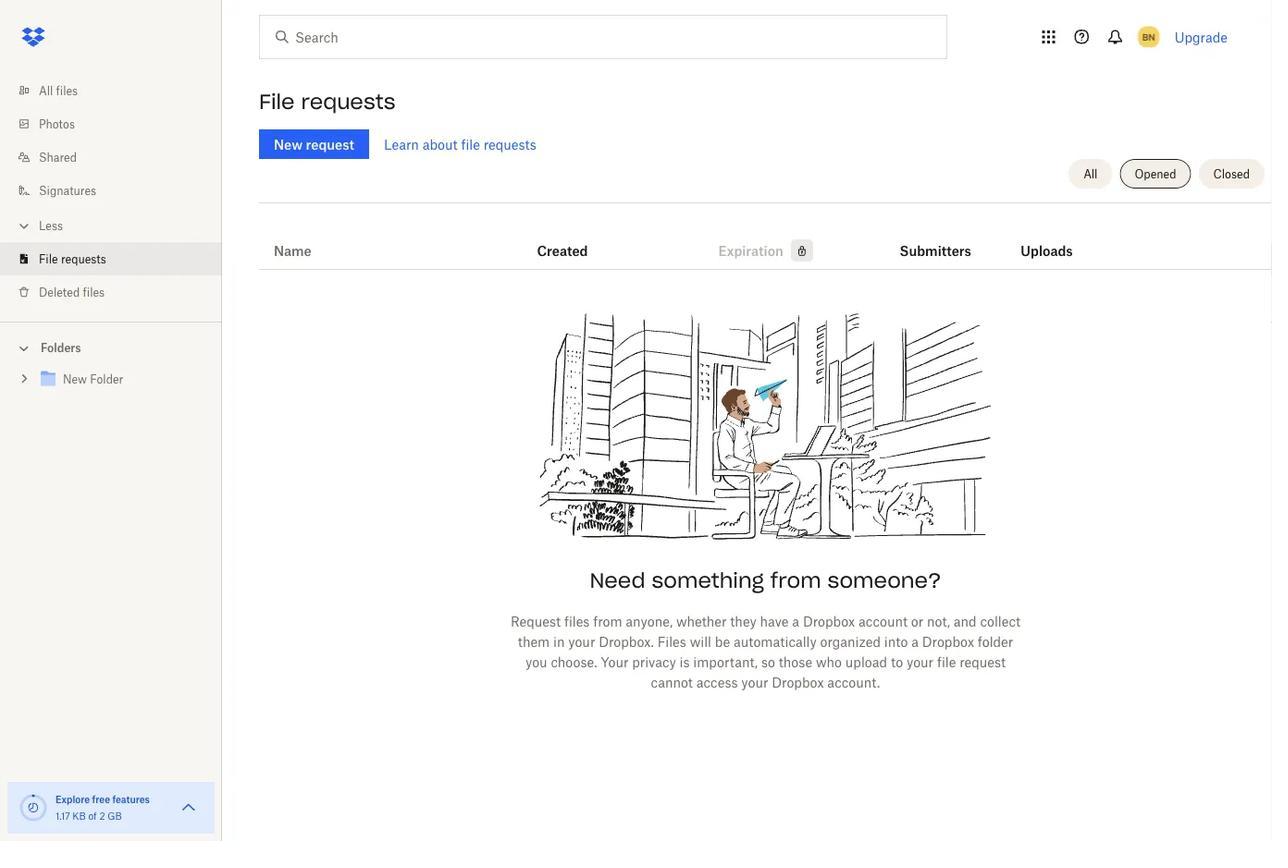 Task type: locate. For each thing, give the bounding box(es) containing it.
request left learn
[[306, 136, 354, 152]]

new request button
[[259, 130, 369, 159]]

files up in
[[564, 614, 590, 630]]

row containing name
[[259, 210, 1272, 270]]

account.
[[827, 675, 880, 691]]

file
[[259, 89, 295, 115], [39, 252, 58, 266]]

bn
[[1143, 31, 1155, 43]]

dropbox
[[803, 614, 855, 630], [922, 634, 974, 650], [772, 675, 824, 691]]

so
[[761, 655, 775, 671]]

files inside request files from anyone, whether they have a dropbox account or not, and collect them in your dropbox. files will be automatically organized into a dropbox folder you choose. your privacy is important, so those who upload to your file request cannot access your dropbox account.
[[564, 614, 590, 630]]

0 vertical spatial files
[[56, 84, 78, 98]]

1 horizontal spatial file requests
[[259, 89, 396, 115]]

dropbox down those
[[772, 675, 824, 691]]

1 vertical spatial requests
[[484, 136, 536, 152]]

2 vertical spatial your
[[741, 675, 768, 691]]

1 vertical spatial a
[[912, 634, 919, 650]]

0 vertical spatial file
[[259, 89, 295, 115]]

0 horizontal spatial file
[[39, 252, 58, 266]]

all files
[[39, 84, 78, 98]]

2 vertical spatial dropbox
[[772, 675, 824, 691]]

0 horizontal spatial file
[[461, 136, 480, 152]]

all inside list
[[39, 84, 53, 98]]

to
[[891, 655, 903, 671]]

kb
[[73, 811, 86, 823]]

all up photos
[[39, 84, 53, 98]]

organized
[[820, 634, 881, 650]]

all
[[39, 84, 53, 98], [1084, 167, 1098, 181]]

photos link
[[15, 107, 222, 141]]

1.17
[[56, 811, 70, 823]]

0 horizontal spatial files
[[56, 84, 78, 98]]

from
[[771, 567, 821, 593], [593, 614, 622, 630]]

file requests
[[259, 89, 396, 115], [39, 252, 106, 266]]

be
[[715, 634, 730, 650]]

from inside request files from anyone, whether they have a dropbox account or not, and collect them in your dropbox. files will be automatically organized into a dropbox folder you choose. your privacy is important, so those who upload to your file request cannot access your dropbox account.
[[593, 614, 622, 630]]

account
[[859, 614, 908, 630]]

column header
[[900, 217, 974, 262], [1021, 217, 1095, 262], [1224, 221, 1272, 258]]

0 horizontal spatial all
[[39, 84, 53, 98]]

from for someone?
[[771, 567, 821, 593]]

files up photos
[[56, 84, 78, 98]]

0 horizontal spatial column header
[[900, 217, 974, 262]]

new inside button
[[274, 136, 303, 152]]

name
[[274, 243, 312, 259]]

2 horizontal spatial column header
[[1224, 221, 1272, 258]]

0 horizontal spatial your
[[568, 634, 595, 650]]

you
[[525, 655, 547, 671]]

your down so
[[741, 675, 768, 691]]

is
[[680, 655, 690, 671]]

folder
[[978, 634, 1013, 650]]

1 vertical spatial file requests
[[39, 252, 106, 266]]

requests
[[301, 89, 396, 115], [484, 136, 536, 152], [61, 252, 106, 266]]

0 vertical spatial requests
[[301, 89, 396, 115]]

list
[[0, 63, 222, 322]]

0 vertical spatial from
[[771, 567, 821, 593]]

new
[[274, 136, 303, 152], [63, 373, 87, 387]]

file inside request files from anyone, whether they have a dropbox account or not, and collect them in your dropbox. files will be automatically organized into a dropbox folder you choose. your privacy is important, so those who upload to your file request cannot access your dropbox account.
[[937, 655, 956, 671]]

0 vertical spatial all
[[39, 84, 53, 98]]

files right deleted
[[83, 285, 105, 299]]

requests right about
[[484, 136, 536, 152]]

1 vertical spatial files
[[83, 285, 105, 299]]

0 horizontal spatial request
[[306, 136, 354, 152]]

something
[[652, 567, 764, 593]]

1 vertical spatial all
[[1084, 167, 1098, 181]]

row
[[259, 210, 1272, 270]]

1 horizontal spatial files
[[83, 285, 105, 299]]

in
[[553, 634, 565, 650]]

a right "into"
[[912, 634, 919, 650]]

file
[[461, 136, 480, 152], [937, 655, 956, 671]]

files for request
[[564, 614, 590, 630]]

all files link
[[15, 74, 222, 107]]

0 horizontal spatial from
[[593, 614, 622, 630]]

deleted files link
[[15, 276, 222, 309]]

your up choose.
[[568, 634, 595, 650]]

who
[[816, 655, 842, 671]]

all left opened button
[[1084, 167, 1098, 181]]

learn
[[384, 136, 419, 152]]

closed
[[1214, 167, 1250, 181]]

those
[[779, 655, 813, 671]]

opened button
[[1120, 159, 1191, 189]]

closed button
[[1199, 159, 1265, 189]]

2 horizontal spatial your
[[907, 655, 934, 671]]

deleted files
[[39, 285, 105, 299]]

your
[[601, 655, 629, 671]]

shared
[[39, 150, 77, 164]]

file down less
[[39, 252, 58, 266]]

bn button
[[1134, 22, 1164, 52]]

file up new request
[[259, 89, 295, 115]]

0 horizontal spatial new
[[63, 373, 87, 387]]

your right to at the bottom
[[907, 655, 934, 671]]

2 horizontal spatial files
[[564, 614, 590, 630]]

dropbox up organized
[[803, 614, 855, 630]]

dropbox image
[[15, 19, 52, 56]]

requests up the new request button
[[301, 89, 396, 115]]

file right about
[[461, 136, 480, 152]]

file requests link
[[15, 242, 222, 276]]

1 horizontal spatial file
[[259, 89, 295, 115]]

cannot
[[651, 675, 693, 691]]

file requests up deleted files at the top
[[39, 252, 106, 266]]

1 vertical spatial dropbox
[[922, 634, 974, 650]]

request
[[306, 136, 354, 152], [960, 655, 1006, 671]]

requests up deleted files at the top
[[61, 252, 106, 266]]

dropbox.
[[599, 634, 654, 650]]

a
[[792, 614, 800, 630], [912, 634, 919, 650]]

from up have
[[771, 567, 821, 593]]

0 horizontal spatial requests
[[61, 252, 106, 266]]

1 vertical spatial from
[[593, 614, 622, 630]]

access
[[696, 675, 738, 691]]

2 vertical spatial requests
[[61, 252, 106, 266]]

1 vertical spatial file
[[937, 655, 956, 671]]

from up "dropbox."
[[593, 614, 622, 630]]

2 horizontal spatial requests
[[484, 136, 536, 152]]

anyone,
[[626, 614, 673, 630]]

need
[[590, 567, 645, 593]]

1 horizontal spatial your
[[741, 675, 768, 691]]

0 vertical spatial a
[[792, 614, 800, 630]]

all for all files
[[39, 84, 53, 98]]

0 vertical spatial request
[[306, 136, 354, 152]]

0 horizontal spatial file requests
[[39, 252, 106, 266]]

your
[[568, 634, 595, 650], [907, 655, 934, 671], [741, 675, 768, 691]]

whether
[[676, 614, 727, 630]]

them
[[518, 634, 550, 650]]

request down folder
[[960, 655, 1006, 671]]

file down not,
[[937, 655, 956, 671]]

or
[[911, 614, 924, 630]]

1 vertical spatial new
[[63, 373, 87, 387]]

file requests up the new request button
[[259, 89, 396, 115]]

files
[[56, 84, 78, 98], [83, 285, 105, 299], [564, 614, 590, 630]]

dropbox down not,
[[922, 634, 974, 650]]

0 vertical spatial file
[[461, 136, 480, 152]]

1 horizontal spatial request
[[960, 655, 1006, 671]]

of
[[88, 811, 97, 823]]

pro trial element
[[784, 240, 813, 262]]

less
[[39, 219, 63, 233]]

all inside "button"
[[1084, 167, 1098, 181]]

1 vertical spatial request
[[960, 655, 1006, 671]]

deleted
[[39, 285, 80, 299]]

0 vertical spatial new
[[274, 136, 303, 152]]

a right have
[[792, 614, 800, 630]]

1 horizontal spatial a
[[912, 634, 919, 650]]

1 horizontal spatial new
[[274, 136, 303, 152]]

1 horizontal spatial file
[[937, 655, 956, 671]]

folders
[[41, 341, 81, 355]]

1 vertical spatial your
[[907, 655, 934, 671]]

1 vertical spatial file
[[39, 252, 58, 266]]

features
[[112, 794, 150, 806]]

new for new folder
[[63, 373, 87, 387]]

file requests list item
[[0, 242, 222, 276]]

1 horizontal spatial requests
[[301, 89, 396, 115]]

2 vertical spatial files
[[564, 614, 590, 630]]

1 horizontal spatial from
[[771, 567, 821, 593]]

choose.
[[551, 655, 597, 671]]

from for anyone,
[[593, 614, 622, 630]]

1 horizontal spatial all
[[1084, 167, 1098, 181]]



Task type: vqa. For each thing, say whether or not it's contained in the screenshot.
access
yes



Task type: describe. For each thing, give the bounding box(es) containing it.
photos
[[39, 117, 75, 131]]

0 vertical spatial dropbox
[[803, 614, 855, 630]]

they
[[730, 614, 757, 630]]

collect
[[980, 614, 1021, 630]]

1 horizontal spatial column header
[[1021, 217, 1095, 262]]

0 vertical spatial your
[[568, 634, 595, 650]]

new request
[[274, 136, 354, 152]]

shared link
[[15, 141, 222, 174]]

folder
[[90, 373, 123, 387]]

gb
[[108, 811, 122, 823]]

upgrade link
[[1175, 29, 1228, 45]]

new folder link
[[37, 368, 207, 393]]

free
[[92, 794, 110, 806]]

need something from someone?
[[590, 567, 942, 593]]

signatures
[[39, 184, 96, 198]]

someone?
[[828, 567, 942, 593]]

all for all
[[1084, 167, 1098, 181]]

2
[[99, 811, 105, 823]]

Search text field
[[295, 27, 909, 47]]

not,
[[927, 614, 950, 630]]

0 vertical spatial file requests
[[259, 89, 396, 115]]

learn about file requests link
[[384, 136, 536, 152]]

all button
[[1069, 159, 1113, 189]]

opened
[[1135, 167, 1177, 181]]

automatically
[[734, 634, 817, 650]]

explore
[[56, 794, 90, 806]]

file requests inside file requests link
[[39, 252, 106, 266]]

files
[[658, 634, 686, 650]]

folders button
[[0, 334, 222, 361]]

request
[[511, 614, 561, 630]]

created button
[[537, 240, 588, 262]]

and
[[954, 614, 977, 630]]

about
[[423, 136, 458, 152]]

0 horizontal spatial a
[[792, 614, 800, 630]]

request inside request files from anyone, whether they have a dropbox account or not, and collect them in your dropbox. files will be automatically organized into a dropbox folder you choose. your privacy is important, so those who upload to your file request cannot access your dropbox account.
[[960, 655, 1006, 671]]

upgrade
[[1175, 29, 1228, 45]]

files for all
[[56, 84, 78, 98]]

learn about file requests
[[384, 136, 536, 152]]

have
[[760, 614, 789, 630]]

important,
[[693, 655, 758, 671]]

file inside list item
[[39, 252, 58, 266]]

requests inside list item
[[61, 252, 106, 266]]

list containing all files
[[0, 63, 222, 322]]

explore free features 1.17 kb of 2 gb
[[56, 794, 150, 823]]

into
[[884, 634, 908, 650]]

quota usage element
[[19, 794, 48, 823]]

less image
[[15, 217, 33, 235]]

privacy
[[632, 655, 676, 671]]

new for new request
[[274, 136, 303, 152]]

files for deleted
[[83, 285, 105, 299]]

signatures link
[[15, 174, 222, 207]]

created
[[537, 243, 588, 259]]

will
[[690, 634, 711, 650]]

new folder
[[63, 373, 123, 387]]

upload
[[846, 655, 887, 671]]

request inside button
[[306, 136, 354, 152]]

request files from anyone, whether they have a dropbox account or not, and collect them in your dropbox. files will be automatically organized into a dropbox folder you choose. your privacy is important, so those who upload to your file request cannot access your dropbox account.
[[511, 614, 1021, 691]]



